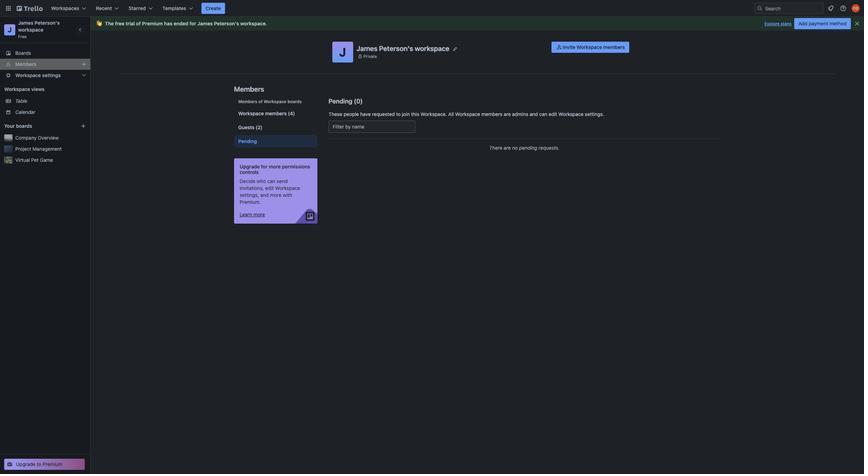 Task type: vqa. For each thing, say whether or not it's contained in the screenshot.
Recent Dropdown Button at the left top of the page
yes



Task type: locate. For each thing, give the bounding box(es) containing it.
join
[[402, 111, 410, 117]]

can right who
[[267, 178, 276, 184]]

0 vertical spatial are
[[504, 111, 511, 117]]

peterson's for james peterson's workspace free
[[35, 20, 60, 26]]

0 vertical spatial j
[[8, 26, 12, 34]]

2 vertical spatial workspace
[[415, 44, 450, 52]]

1 vertical spatial are
[[504, 145, 511, 151]]

more
[[269, 164, 281, 170], [270, 192, 282, 198], [254, 212, 265, 218]]

add payment method
[[799, 21, 847, 26]]

workspace settings button
[[0, 70, 90, 81]]

james
[[18, 20, 33, 26], [198, 21, 213, 26], [357, 44, 378, 52]]

1 horizontal spatial premium
[[142, 21, 163, 26]]

members down boards
[[15, 61, 36, 67]]

(4)
[[288, 111, 295, 116]]

pending
[[329, 98, 353, 105], [238, 138, 257, 144]]

0 horizontal spatial edit
[[265, 185, 274, 191]]

0 vertical spatial pending
[[329, 98, 353, 105]]

edit down who
[[265, 185, 274, 191]]

members up members of workspace boards
[[234, 85, 264, 93]]

0 horizontal spatial workspace
[[18, 27, 43, 33]]

2 horizontal spatial peterson's
[[379, 44, 413, 52]]

for right ended
[[190, 21, 196, 26]]

invite
[[563, 44, 576, 50]]

of right trial
[[136, 21, 141, 26]]

banner
[[90, 17, 865, 31]]

pending up 'these'
[[329, 98, 353, 105]]

1 horizontal spatial of
[[259, 99, 263, 104]]

1 horizontal spatial upgrade
[[240, 164, 260, 170]]

workspace up workspace views
[[15, 72, 41, 78]]

0 vertical spatial premium
[[142, 21, 163, 26]]

management
[[33, 146, 62, 152]]

workspace.
[[421, 111, 447, 117]]

pending down guests
[[238, 138, 257, 144]]

workspace inside james peterson's workspace free
[[18, 27, 43, 33]]

private
[[364, 54, 377, 59]]

1 horizontal spatial j
[[339, 45, 346, 59]]

workspace inside upgrade for more permissions controls decide who can send invitations, edit workspace settings, and more with premium.
[[275, 185, 300, 191]]

1 horizontal spatial james
[[198, 21, 213, 26]]

0 horizontal spatial pending
[[238, 138, 257, 144]]

workspaces button
[[47, 3, 90, 14]]

explore plans
[[765, 21, 792, 26]]

workspace
[[240, 21, 266, 26], [18, 27, 43, 33], [415, 44, 450, 52]]

peterson's
[[35, 20, 60, 26], [214, 21, 239, 26], [379, 44, 413, 52]]

and down who
[[260, 192, 269, 198]]

upgrade to premium link
[[4, 459, 85, 470]]

0 horizontal spatial upgrade
[[16, 461, 35, 467]]

( 0 )
[[354, 98, 363, 105]]

premium
[[142, 21, 163, 26], [43, 461, 62, 467]]

templates button
[[158, 3, 197, 14]]

0 notifications image
[[827, 4, 835, 13]]

workspace right invite
[[577, 44, 602, 50]]

0 vertical spatial members
[[15, 61, 36, 67]]

1 vertical spatial premium
[[43, 461, 62, 467]]

search image
[[758, 6, 763, 11]]

boards
[[15, 50, 31, 56]]

create button
[[202, 3, 225, 14]]

decide
[[240, 178, 255, 184]]

add payment method button
[[795, 18, 851, 29]]

1 vertical spatial pending
[[238, 138, 257, 144]]

0 horizontal spatial and
[[260, 192, 269, 198]]

1 vertical spatial can
[[267, 178, 276, 184]]

boards up company
[[16, 123, 32, 129]]

👋 the free trial of premium has ended for james peterson's workspace .
[[96, 21, 267, 26]]

pending
[[519, 145, 538, 151]]

workspace up with
[[275, 185, 300, 191]]

can inside upgrade for more permissions controls decide who can send invitations, edit workspace settings, and more with premium.
[[267, 178, 276, 184]]

workspace for james peterson's workspace free
[[18, 27, 43, 33]]

1 horizontal spatial and
[[530, 111, 538, 117]]

members up the workspace members on the left of the page
[[238, 99, 257, 104]]

wave image
[[96, 21, 102, 27]]

1 horizontal spatial for
[[261, 164, 268, 170]]

calendar link
[[15, 109, 86, 116]]

settings
[[42, 72, 61, 78]]

members
[[15, 61, 36, 67], [234, 85, 264, 93], [238, 99, 257, 104]]

these people have requested to join this workspace. all workspace members are admins and can edit workspace settings.
[[329, 111, 605, 117]]

james up free on the left top
[[18, 20, 33, 26]]

workspace up the workspace members on the left of the page
[[264, 99, 287, 104]]

members link
[[0, 59, 90, 70]]

project management
[[15, 146, 62, 152]]

0 horizontal spatial peterson's
[[35, 20, 60, 26]]

0 vertical spatial and
[[530, 111, 538, 117]]

to
[[396, 111, 401, 117], [37, 461, 41, 467]]

0 horizontal spatial can
[[267, 178, 276, 184]]

with
[[283, 192, 292, 198]]

sm image
[[556, 44, 563, 51]]

overview
[[38, 135, 59, 141]]

workspace settings
[[15, 72, 61, 78]]

learn
[[240, 212, 252, 218]]

are left admins
[[504, 111, 511, 117]]

this
[[411, 111, 420, 117]]

2 horizontal spatial members
[[604, 44, 625, 50]]

)
[[360, 98, 363, 105]]

more right learn
[[254, 212, 265, 218]]

upgrade inside upgrade for more permissions controls decide who can send invitations, edit workspace settings, and more with premium.
[[240, 164, 260, 170]]

j left private
[[339, 45, 346, 59]]

banner containing 👋
[[90, 17, 865, 31]]

1 vertical spatial upgrade
[[16, 461, 35, 467]]

1 vertical spatial workspace
[[18, 27, 43, 33]]

1 are from the top
[[504, 111, 511, 117]]

upgrade for upgrade to premium
[[16, 461, 35, 467]]

1 horizontal spatial boards
[[288, 99, 302, 104]]

add
[[799, 21, 808, 26]]

members
[[604, 44, 625, 50], [265, 111, 287, 116], [482, 111, 503, 117]]

0 vertical spatial more
[[269, 164, 281, 170]]

james for james peterson's workspace free
[[18, 20, 33, 26]]

1 vertical spatial edit
[[265, 185, 274, 191]]

all
[[449, 111, 454, 117]]

of
[[136, 21, 141, 26], [259, 99, 263, 104]]

workspace
[[577, 44, 602, 50], [15, 72, 41, 78], [4, 86, 30, 92], [264, 99, 287, 104], [238, 111, 264, 116], [455, 111, 480, 117], [559, 111, 584, 117], [275, 185, 300, 191]]

0 vertical spatial boards
[[288, 99, 302, 104]]

boards up (4)
[[288, 99, 302, 104]]

1 vertical spatial for
[[261, 164, 268, 170]]

james up private
[[357, 44, 378, 52]]

0 horizontal spatial james
[[18, 20, 33, 26]]

more inside button
[[254, 212, 265, 218]]

j inside button
[[339, 45, 346, 59]]

0 vertical spatial upgrade
[[240, 164, 260, 170]]

are left no
[[504, 145, 511, 151]]

peterson's inside banner
[[214, 21, 239, 26]]

christina overa (christinaovera) image
[[852, 4, 860, 13]]

james down create button
[[198, 21, 213, 26]]

0 vertical spatial for
[[190, 21, 196, 26]]

requested
[[372, 111, 395, 117]]

game
[[40, 157, 53, 163]]

0 vertical spatial edit
[[549, 111, 558, 117]]

j left james peterson's workspace free
[[8, 26, 12, 34]]

james peterson's workspace link
[[18, 20, 61, 33]]

2 vertical spatial members
[[238, 99, 257, 104]]

edit right admins
[[549, 111, 558, 117]]

send
[[277, 178, 288, 184]]

edit
[[549, 111, 558, 117], [265, 185, 274, 191]]

0 vertical spatial can
[[540, 111, 548, 117]]

edit inside upgrade for more permissions controls decide who can send invitations, edit workspace settings, and more with premium.
[[265, 185, 274, 191]]

peterson's inside james peterson's workspace free
[[35, 20, 60, 26]]

members inside members link
[[15, 61, 36, 67]]

of up the workspace members on the left of the page
[[259, 99, 263, 104]]

j for j button
[[339, 45, 346, 59]]

1 vertical spatial j
[[339, 45, 346, 59]]

these
[[329, 111, 343, 117]]

members inside button
[[604, 44, 625, 50]]

2 horizontal spatial workspace
[[415, 44, 450, 52]]

1 vertical spatial of
[[259, 99, 263, 104]]

upgrade
[[240, 164, 260, 170], [16, 461, 35, 467]]

table link
[[15, 98, 86, 105]]

are
[[504, 111, 511, 117], [504, 145, 511, 151]]

for up who
[[261, 164, 268, 170]]

0 vertical spatial workspace
[[240, 21, 266, 26]]

and right admins
[[530, 111, 538, 117]]

1 horizontal spatial peterson's
[[214, 21, 239, 26]]

virtual
[[15, 157, 30, 163]]

0 horizontal spatial j
[[8, 26, 12, 34]]

and inside upgrade for more permissions controls decide who can send invitations, edit workspace settings, and more with premium.
[[260, 192, 269, 198]]

2 vertical spatial more
[[254, 212, 265, 218]]

0 horizontal spatial to
[[37, 461, 41, 467]]

can right admins
[[540, 111, 548, 117]]

1 horizontal spatial to
[[396, 111, 401, 117]]

back to home image
[[17, 3, 43, 14]]

recent
[[96, 5, 112, 11]]

0 horizontal spatial boards
[[16, 123, 32, 129]]

james inside james peterson's workspace free
[[18, 20, 33, 26]]

0 horizontal spatial for
[[190, 21, 196, 26]]

boards
[[288, 99, 302, 104], [16, 123, 32, 129]]

james inside banner
[[198, 21, 213, 26]]

2 horizontal spatial james
[[357, 44, 378, 52]]

workspace up guests
[[238, 111, 264, 116]]

has
[[164, 21, 172, 26]]

j
[[8, 26, 12, 34], [339, 45, 346, 59]]

1 horizontal spatial workspace
[[240, 21, 266, 26]]

more up send
[[269, 164, 281, 170]]

1 vertical spatial members
[[234, 85, 264, 93]]

more left with
[[270, 192, 282, 198]]

0 horizontal spatial of
[[136, 21, 141, 26]]

1 vertical spatial and
[[260, 192, 269, 198]]

admins
[[512, 111, 529, 117]]

1 vertical spatial more
[[270, 192, 282, 198]]

👋
[[96, 21, 102, 26]]



Task type: describe. For each thing, give the bounding box(es) containing it.
workspace inside banner
[[240, 21, 266, 26]]

(
[[354, 98, 356, 105]]

premium.
[[240, 199, 261, 205]]

explore
[[765, 21, 780, 26]]

payment
[[809, 21, 829, 26]]

your boards with 3 items element
[[4, 122, 70, 130]]

explore plans button
[[765, 20, 792, 28]]

who
[[257, 178, 266, 184]]

requests.
[[539, 145, 560, 151]]

open information menu image
[[840, 5, 847, 12]]

workspace inside button
[[577, 44, 602, 50]]

1 horizontal spatial edit
[[549, 111, 558, 117]]

workspace for james peterson's workspace
[[415, 44, 450, 52]]

your
[[4, 123, 15, 129]]

company
[[15, 135, 37, 141]]

for inside upgrade for more permissions controls decide who can send invitations, edit workspace settings, and more with premium.
[[261, 164, 268, 170]]

invite workspace members button
[[552, 42, 629, 53]]

plans
[[781, 21, 792, 26]]

starred
[[129, 5, 146, 11]]

0 vertical spatial to
[[396, 111, 401, 117]]

pending link
[[234, 135, 318, 148]]

j for j link
[[8, 26, 12, 34]]

workspace navigation collapse icon image
[[76, 25, 85, 35]]

add board image
[[81, 123, 86, 129]]

james peterson's workspace
[[357, 44, 450, 52]]

project
[[15, 146, 31, 152]]

james for james peterson's workspace
[[357, 44, 378, 52]]

free
[[18, 34, 27, 39]]

upgrade for upgrade for more permissions controls decide who can send invitations, edit workspace settings, and more with premium.
[[240, 164, 260, 170]]

views
[[31, 86, 45, 92]]

company overview
[[15, 135, 59, 141]]

upgrade to premium
[[16, 461, 62, 467]]

the
[[105, 21, 114, 26]]

free
[[115, 21, 124, 26]]

controls
[[240, 169, 259, 175]]

workspace views
[[4, 86, 45, 92]]

and for settings,
[[260, 192, 269, 198]]

invitations,
[[240, 185, 264, 191]]

primary element
[[0, 0, 865, 17]]

1 vertical spatial to
[[37, 461, 41, 467]]

company overview link
[[15, 134, 86, 141]]

guests
[[238, 124, 255, 130]]

there are no pending requests.
[[490, 145, 560, 151]]

2 are from the top
[[504, 145, 511, 151]]

boards link
[[0, 48, 90, 59]]

workspace left settings.
[[559, 111, 584, 117]]

your boards
[[4, 123, 32, 129]]

1 vertical spatial boards
[[16, 123, 32, 129]]

project management link
[[15, 146, 86, 153]]

1 horizontal spatial pending
[[329, 98, 353, 105]]

have
[[360, 111, 371, 117]]

settings,
[[240, 192, 259, 198]]

0 horizontal spatial premium
[[43, 461, 62, 467]]

upgrade for more permissions controls decide who can send invitations, edit workspace settings, and more with premium.
[[240, 164, 310, 205]]

method
[[830, 21, 847, 26]]

virtual pet game link
[[15, 157, 86, 164]]

members of workspace boards
[[238, 99, 302, 104]]

peterson's for james peterson's workspace
[[379, 44, 413, 52]]

(2)
[[256, 124, 263, 130]]

Search field
[[763, 3, 824, 14]]

.
[[266, 21, 267, 26]]

templates
[[163, 5, 186, 11]]

0 vertical spatial of
[[136, 21, 141, 26]]

1 horizontal spatial members
[[482, 111, 503, 117]]

workspace up table
[[4, 86, 30, 92]]

Filter by name text field
[[329, 121, 416, 133]]

table
[[15, 98, 27, 104]]

trial
[[126, 21, 135, 26]]

workspace inside dropdown button
[[15, 72, 41, 78]]

permissions
[[282, 164, 310, 170]]

pet
[[31, 157, 39, 163]]

starred button
[[125, 3, 157, 14]]

and for admins
[[530, 111, 538, 117]]

workspaces
[[51, 5, 79, 11]]

j link
[[4, 24, 15, 35]]

0 horizontal spatial members
[[265, 111, 287, 116]]

workspace members
[[238, 111, 287, 116]]

workspace right all
[[455, 111, 480, 117]]

recent button
[[92, 3, 123, 14]]

0
[[356, 98, 360, 105]]

learn more button
[[240, 211, 265, 218]]

people
[[344, 111, 359, 117]]

j button
[[332, 42, 353, 63]]

virtual pet game
[[15, 157, 53, 163]]

invite workspace members
[[563, 44, 625, 50]]

ended
[[174, 21, 188, 26]]

no
[[512, 145, 518, 151]]

1 horizontal spatial can
[[540, 111, 548, 117]]

james peterson's workspace free
[[18, 20, 61, 39]]

learn more
[[240, 212, 265, 218]]

settings.
[[585, 111, 605, 117]]



